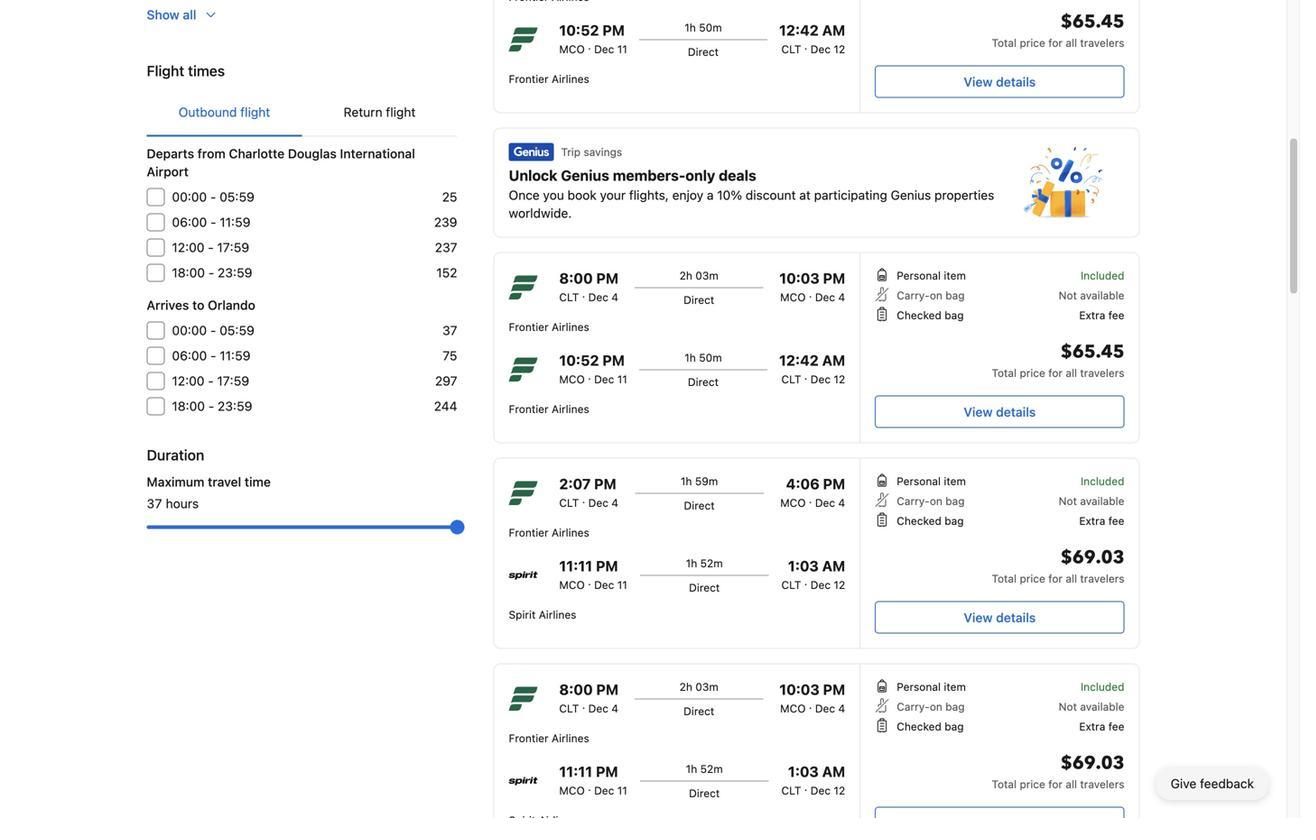 Task type: locate. For each thing, give the bounding box(es) containing it.
3 details from the top
[[996, 611, 1036, 626]]

0 vertical spatial genius
[[561, 167, 609, 184]]

12:00
[[172, 240, 204, 255], [172, 374, 204, 389]]

23:59 up orlando
[[218, 265, 252, 280]]

0 vertical spatial extra fee
[[1079, 309, 1125, 322]]

1 vertical spatial not available
[[1059, 495, 1125, 508]]

1 vertical spatial personal
[[897, 475, 941, 488]]

view details
[[964, 74, 1036, 89], [964, 405, 1036, 420], [964, 611, 1036, 626]]

fee
[[1109, 309, 1125, 322], [1109, 515, 1125, 528], [1109, 721, 1125, 734]]

8:00 pm clt . dec 4
[[559, 270, 619, 304], [559, 682, 619, 716]]

- for 75
[[210, 349, 216, 363]]

your
[[600, 188, 626, 203]]

extra
[[1079, 309, 1105, 322], [1079, 515, 1105, 528], [1079, 721, 1105, 734]]

11:59 down charlotte
[[220, 215, 251, 230]]

1 vertical spatial personal item
[[897, 475, 966, 488]]

11:11 for 8:00
[[559, 764, 592, 781]]

18:00 up duration
[[172, 399, 205, 414]]

0 vertical spatial 03m
[[695, 270, 719, 282]]

show all
[[147, 7, 196, 22]]

1 18:00 from the top
[[172, 265, 205, 280]]

3 checked bag from the top
[[897, 721, 964, 734]]

1 vertical spatial 00:00 - 05:59
[[172, 323, 255, 338]]

4
[[612, 291, 619, 304], [838, 291, 845, 304], [612, 497, 619, 510], [838, 497, 845, 510], [612, 703, 619, 716], [838, 703, 845, 716]]

0 vertical spatial 12:00 - 17:59
[[172, 240, 249, 255]]

06:00 - 11:59 for from
[[172, 215, 251, 230]]

11:59
[[220, 215, 251, 230], [220, 349, 251, 363]]

pm inside "2:07 pm clt . dec 4"
[[594, 476, 616, 493]]

5 frontier from the top
[[509, 733, 549, 745]]

00:00 - 05:59 down arrives to orlando
[[172, 323, 255, 338]]

arrives to orlando
[[147, 298, 255, 313]]

at
[[799, 188, 811, 203]]

not available for $69.03
[[1059, 495, 1125, 508]]

297
[[435, 374, 457, 389]]

extra for $65.45
[[1079, 309, 1105, 322]]

2 vertical spatial view details
[[964, 611, 1036, 626]]

05:59 down orlando
[[220, 323, 255, 338]]

available for $65.45
[[1080, 289, 1125, 302]]

view for 10:03 pm
[[964, 405, 993, 420]]

05:59 down charlotte
[[220, 190, 255, 205]]

10:03
[[779, 270, 820, 287], [779, 682, 820, 699]]

1 17:59 from the top
[[217, 240, 249, 255]]

not available for $65.45
[[1059, 289, 1125, 302]]

1 horizontal spatial flight
[[386, 105, 416, 120]]

2 18:00 - 23:59 from the top
[[172, 399, 252, 414]]

participating
[[814, 188, 887, 203]]

1 vertical spatial 12:00 - 17:59
[[172, 374, 249, 389]]

8:00 down spirit airlines
[[559, 682, 593, 699]]

37 up "75"
[[442, 323, 457, 338]]

05:59 for orlando
[[220, 323, 255, 338]]

2 1:03 am clt . dec 12 from the top
[[781, 764, 845, 798]]

2 vertical spatial not available
[[1059, 701, 1125, 714]]

0 vertical spatial personal item
[[897, 270, 966, 282]]

1 checked bag from the top
[[897, 309, 964, 322]]

1 12:00 from the top
[[172, 240, 204, 255]]

0 horizontal spatial genius
[[561, 167, 609, 184]]

06:00 down airport
[[172, 215, 207, 230]]

1 8:00 pm clt . dec 4 from the top
[[559, 270, 619, 304]]

2 vertical spatial available
[[1080, 701, 1125, 714]]

1 vertical spatial 1:03 am clt . dec 12
[[781, 764, 845, 798]]

11:11 for 2:07
[[559, 558, 592, 575]]

1 18:00 - 23:59 from the top
[[172, 265, 252, 280]]

8:00
[[559, 270, 593, 287], [559, 682, 593, 699]]

0 vertical spatial $65.45 total price for all travelers
[[992, 9, 1125, 49]]

available
[[1080, 289, 1125, 302], [1080, 495, 1125, 508], [1080, 701, 1125, 714]]

2 vertical spatial extra
[[1079, 721, 1105, 734]]

1 vertical spatial 11:11 pm mco . dec 11
[[559, 764, 627, 798]]

0 vertical spatial 10:52 pm mco . dec 11
[[559, 22, 627, 56]]

12:00 up the to
[[172, 240, 204, 255]]

$65.45
[[1061, 9, 1125, 34], [1061, 340, 1125, 365]]

deals
[[719, 167, 756, 184]]

0 vertical spatial 05:59
[[220, 190, 255, 205]]

52m
[[700, 558, 723, 570], [700, 763, 723, 776]]

1 vertical spatial 10:52
[[559, 352, 599, 369]]

1 vertical spatial item
[[944, 475, 966, 488]]

2 on from the top
[[930, 495, 943, 508]]

1 travelers from the top
[[1080, 37, 1125, 49]]

details for 10:03 pm
[[996, 405, 1036, 420]]

0 vertical spatial 23:59
[[218, 265, 252, 280]]

flight
[[147, 62, 184, 79]]

1 vertical spatial 8:00 pm clt . dec 4
[[559, 682, 619, 716]]

1 vertical spatial $69.03
[[1061, 752, 1125, 777]]

2 vertical spatial checked bag
[[897, 721, 964, 734]]

2 view details from the top
[[964, 405, 1036, 420]]

1 vertical spatial 05:59
[[220, 323, 255, 338]]

1 vertical spatial 12:42
[[779, 352, 819, 369]]

discount
[[746, 188, 796, 203]]

23:59
[[218, 265, 252, 280], [218, 399, 252, 414]]

1 checked from the top
[[897, 309, 942, 322]]

clt inside "2:07 pm clt . dec 4"
[[559, 497, 579, 510]]

am
[[822, 22, 845, 39], [822, 352, 845, 369], [822, 558, 845, 575], [822, 764, 845, 781]]

2 details from the top
[[996, 405, 1036, 420]]

1 11:59 from the top
[[220, 215, 251, 230]]

0 vertical spatial 1:03 am clt . dec 12
[[781, 558, 845, 592]]

1 vertical spatial 52m
[[700, 763, 723, 776]]

18:00 - 23:59 up arrives to orlando
[[172, 265, 252, 280]]

to
[[192, 298, 204, 313]]

12:00 up duration
[[172, 374, 204, 389]]

view for 4:06 pm
[[964, 611, 993, 626]]

37 left hours
[[147, 497, 162, 512]]

23:59 up the travel
[[218, 399, 252, 414]]

outbound flight button
[[147, 89, 302, 136]]

2 vertical spatial included
[[1081, 681, 1125, 694]]

4 price from the top
[[1020, 779, 1045, 791]]

1 vertical spatial 2h 03m
[[680, 681, 719, 694]]

11:11 pm mco . dec 11
[[559, 558, 627, 592], [559, 764, 627, 798]]

0 vertical spatial details
[[996, 74, 1036, 89]]

1 2h from the top
[[680, 270, 692, 282]]

10:52 pm mco . dec 11
[[559, 22, 627, 56], [559, 352, 627, 386]]

2 05:59 from the top
[[220, 323, 255, 338]]

0 vertical spatial item
[[944, 270, 966, 282]]

1 horizontal spatial 37
[[442, 323, 457, 338]]

1:03 am clt . dec 12 for 10:03
[[781, 764, 845, 798]]

flight inside button
[[386, 105, 416, 120]]

2 11:11 pm mco . dec 11 from the top
[[559, 764, 627, 798]]

1 vertical spatial 00:00
[[172, 323, 207, 338]]

2h 03m
[[680, 270, 719, 282], [680, 681, 719, 694]]

frontier
[[509, 73, 549, 85], [509, 321, 549, 334], [509, 403, 549, 416], [509, 527, 549, 539], [509, 733, 549, 745]]

1 carry-on bag from the top
[[897, 289, 965, 302]]

personal item for $65.45
[[897, 270, 966, 282]]

2 vertical spatial view details button
[[875, 602, 1125, 634]]

extra for $69.03
[[1079, 515, 1105, 528]]

0 vertical spatial 00:00
[[172, 190, 207, 205]]

0 vertical spatial 50m
[[699, 21, 722, 34]]

on for $65.45
[[930, 289, 943, 302]]

2 8:00 from the top
[[559, 682, 593, 699]]

11:59 for orlando
[[220, 349, 251, 363]]

1 vertical spatial 10:03
[[779, 682, 820, 699]]

checked
[[897, 309, 942, 322], [897, 515, 942, 528], [897, 721, 942, 734]]

11:11 pm mco . dec 11 for 2:07
[[559, 558, 627, 592]]

0 vertical spatial 2h 03m
[[680, 270, 719, 282]]

carry- for $65.45
[[897, 289, 930, 302]]

1 1h 52m from the top
[[686, 558, 723, 570]]

1 1:03 am clt . dec 12 from the top
[[781, 558, 845, 592]]

pm
[[602, 22, 625, 39], [596, 270, 619, 287], [823, 270, 845, 287], [602, 352, 625, 369], [594, 476, 616, 493], [823, 476, 845, 493], [596, 558, 618, 575], [596, 682, 619, 699], [823, 682, 845, 699], [596, 764, 618, 781]]

personal
[[897, 270, 941, 282], [897, 475, 941, 488], [897, 681, 941, 694]]

travelers
[[1080, 37, 1125, 49], [1080, 367, 1125, 380], [1080, 573, 1125, 586], [1080, 779, 1125, 791]]

2 vertical spatial extra fee
[[1079, 721, 1125, 734]]

0 vertical spatial carry-
[[897, 289, 930, 302]]

times
[[188, 62, 225, 79]]

3 personal from the top
[[897, 681, 941, 694]]

00:00 down airport
[[172, 190, 207, 205]]

1 vertical spatial on
[[930, 495, 943, 508]]

1 total from the top
[[992, 37, 1017, 49]]

1 vertical spatial included
[[1081, 475, 1125, 488]]

.
[[588, 39, 591, 52], [804, 39, 808, 52], [582, 288, 585, 300], [809, 288, 812, 300], [588, 370, 591, 382], [804, 370, 808, 382], [582, 493, 585, 506], [809, 493, 812, 506], [588, 576, 591, 588], [804, 576, 808, 588], [582, 699, 585, 712], [809, 699, 812, 712], [588, 781, 591, 794], [804, 781, 808, 794]]

1 am from the top
[[822, 22, 845, 39]]

06:00 - 11:59 down arrives to orlando
[[172, 349, 251, 363]]

11:11 pm mco . dec 11 for 8:00
[[559, 764, 627, 798]]

2 travelers from the top
[[1080, 367, 1125, 380]]

personal item
[[897, 270, 966, 282], [897, 475, 966, 488], [897, 681, 966, 694]]

1h
[[685, 21, 696, 34], [685, 352, 696, 364], [681, 475, 692, 488], [686, 558, 697, 570], [686, 763, 697, 776]]

carry-on bag for $65.45
[[897, 289, 965, 302]]

not available
[[1059, 289, 1125, 302], [1059, 495, 1125, 508], [1059, 701, 1125, 714]]

1 06:00 from the top
[[172, 215, 207, 230]]

0 vertical spatial on
[[930, 289, 943, 302]]

12:00 - 17:59 for to
[[172, 374, 249, 389]]

2 vertical spatial carry-
[[897, 701, 930, 714]]

0 horizontal spatial flight
[[240, 105, 270, 120]]

1h 50m
[[685, 21, 722, 34], [685, 352, 722, 364]]

0 vertical spatial 06:00 - 11:59
[[172, 215, 251, 230]]

1 extra fee from the top
[[1079, 309, 1125, 322]]

1 item from the top
[[944, 270, 966, 282]]

1 vertical spatial details
[[996, 405, 1036, 420]]

18:00 - 23:59 up duration
[[172, 399, 252, 414]]

2 view details button from the top
[[875, 396, 1125, 428]]

8:00 for 10:52
[[559, 270, 593, 287]]

trip
[[561, 146, 581, 158]]

2 06:00 from the top
[[172, 349, 207, 363]]

0 vertical spatial included
[[1081, 270, 1125, 282]]

0 vertical spatial available
[[1080, 289, 1125, 302]]

1 vertical spatial carry-
[[897, 495, 930, 508]]

1 12:42 from the top
[[779, 22, 819, 39]]

1 frontier airlines from the top
[[509, 73, 589, 85]]

00:00 - 05:59
[[172, 190, 255, 205], [172, 323, 255, 338]]

1 vertical spatial extra fee
[[1079, 515, 1125, 528]]

0 vertical spatial view
[[964, 74, 993, 89]]

1 10:03 pm mco . dec 4 from the top
[[779, 270, 845, 304]]

flight inside button
[[240, 105, 270, 120]]

06:00 for departs
[[172, 215, 207, 230]]

0 vertical spatial fee
[[1109, 309, 1125, 322]]

1 vertical spatial 23:59
[[218, 399, 252, 414]]

1 vertical spatial view
[[964, 405, 993, 420]]

1 vertical spatial 11:59
[[220, 349, 251, 363]]

genius up book
[[561, 167, 609, 184]]

8:00 for 11:11
[[559, 682, 593, 699]]

11:59 down orlando
[[220, 349, 251, 363]]

2h 03m for 10:52 pm
[[680, 270, 719, 282]]

0 vertical spatial 10:52
[[559, 22, 599, 39]]

0 vertical spatial 10:03 pm mco . dec 4
[[779, 270, 845, 304]]

1 1:03 from the top
[[788, 558, 819, 575]]

0 vertical spatial 00:00 - 05:59
[[172, 190, 255, 205]]

06:00 - 11:59
[[172, 215, 251, 230], [172, 349, 251, 363]]

available for $69.03
[[1080, 495, 1125, 508]]

06:00 - 11:59 for to
[[172, 349, 251, 363]]

2 included from the top
[[1081, 475, 1125, 488]]

2 2h from the top
[[680, 681, 692, 694]]

10:03 pm mco . dec 4 for 12:42
[[779, 270, 845, 304]]

2 52m from the top
[[700, 763, 723, 776]]

2 item from the top
[[944, 475, 966, 488]]

genius left properties
[[891, 188, 931, 203]]

on for $69.03
[[930, 495, 943, 508]]

59m
[[695, 475, 718, 488]]

17:59
[[217, 240, 249, 255], [217, 374, 249, 389]]

00:00 for arrives
[[172, 323, 207, 338]]

10:03 pm mco . dec 4
[[779, 270, 845, 304], [779, 682, 845, 716]]

05:59
[[220, 190, 255, 205], [220, 323, 255, 338]]

03m
[[695, 270, 719, 282], [695, 681, 719, 694]]

1 vertical spatial 06:00 - 11:59
[[172, 349, 251, 363]]

view details button
[[875, 65, 1125, 98], [875, 396, 1125, 428], [875, 602, 1125, 634]]

2 11:11 from the top
[[559, 764, 592, 781]]

1 vertical spatial 50m
[[699, 352, 722, 364]]

2h for 10:52 pm
[[680, 270, 692, 282]]

1:03 am clt . dec 12 for 4:06
[[781, 558, 845, 592]]

0 vertical spatial 06:00
[[172, 215, 207, 230]]

1 52m from the top
[[700, 558, 723, 570]]

1 00:00 from the top
[[172, 190, 207, 205]]

2 vertical spatial personal
[[897, 681, 941, 694]]

12:00 for departs
[[172, 240, 204, 255]]

11
[[617, 43, 627, 56], [617, 373, 627, 386], [617, 579, 627, 592], [617, 785, 627, 798]]

0 vertical spatial 8:00 pm clt . dec 4
[[559, 270, 619, 304]]

0 vertical spatial 11:11
[[559, 558, 592, 575]]

37 inside maximum travel time 37 hours
[[147, 497, 162, 512]]

17:59 up orlando
[[217, 240, 249, 255]]

1 vertical spatial not
[[1059, 495, 1077, 508]]

00:00 - 05:59 for from
[[172, 190, 255, 205]]

2 vertical spatial not
[[1059, 701, 1077, 714]]

1 00:00 - 05:59 from the top
[[172, 190, 255, 205]]

4 for from the top
[[1049, 779, 1063, 791]]

1h 52m
[[686, 558, 723, 570], [686, 763, 723, 776]]

0 vertical spatial 11:59
[[220, 215, 251, 230]]

1 vertical spatial 11:11
[[559, 764, 592, 781]]

mco inside 4:06 pm mco . dec 4
[[780, 497, 806, 510]]

2 available from the top
[[1080, 495, 1125, 508]]

17:59 down orlando
[[217, 374, 249, 389]]

1 vertical spatial 37
[[147, 497, 162, 512]]

2 extra from the top
[[1079, 515, 1105, 528]]

1 details from the top
[[996, 74, 1036, 89]]

flights,
[[629, 188, 669, 203]]

1 vertical spatial 1h 52m
[[686, 763, 723, 776]]

2 00:00 - 05:59 from the top
[[172, 323, 255, 338]]

4 frontier airlines from the top
[[509, 527, 589, 539]]

$69.03 total price for all travelers
[[992, 546, 1125, 586], [992, 752, 1125, 791]]

tab list containing outbound flight
[[147, 89, 457, 138]]

2 extra fee from the top
[[1079, 515, 1125, 528]]

0 vertical spatial $69.03
[[1061, 546, 1125, 571]]

0 vertical spatial 1h 50m
[[685, 21, 722, 34]]

12:42 am clt . dec 12
[[779, 22, 845, 56], [779, 352, 845, 386]]

personal item for $69.03
[[897, 475, 966, 488]]

fee for $65.45
[[1109, 309, 1125, 322]]

tab list
[[147, 89, 457, 138]]

1 fee from the top
[[1109, 309, 1125, 322]]

2 not available from the top
[[1059, 495, 1125, 508]]

personal for $65.45
[[897, 270, 941, 282]]

0 vertical spatial 8:00
[[559, 270, 593, 287]]

0 vertical spatial 11:11 pm mco . dec 11
[[559, 558, 627, 592]]

0 vertical spatial not available
[[1059, 289, 1125, 302]]

1 vertical spatial 03m
[[695, 681, 719, 694]]

2 carry-on bag from the top
[[897, 495, 965, 508]]

2 price from the top
[[1020, 367, 1045, 380]]

8:00 down worldwide. at the top left
[[559, 270, 593, 287]]

item
[[944, 270, 966, 282], [944, 475, 966, 488], [944, 681, 966, 694]]

1 not from the top
[[1059, 289, 1077, 302]]

00:00 down the to
[[172, 323, 207, 338]]

4 total from the top
[[992, 779, 1017, 791]]

12:00 - 17:59 up arrives to orlando
[[172, 240, 249, 255]]

10:03 for 12:42
[[779, 270, 820, 287]]

18:00 up the to
[[172, 265, 205, 280]]

0 vertical spatial carry-on bag
[[897, 289, 965, 302]]

2 checked bag from the top
[[897, 515, 964, 528]]

3 view details from the top
[[964, 611, 1036, 626]]

2 vertical spatial checked
[[897, 721, 942, 734]]

0 vertical spatial personal
[[897, 270, 941, 282]]

- for 244
[[208, 399, 214, 414]]

8:00 pm clt . dec 4 for 10:52
[[559, 270, 619, 304]]

clt
[[781, 43, 801, 56], [559, 291, 579, 304], [781, 373, 801, 386], [559, 497, 579, 510], [781, 579, 801, 592], [559, 703, 579, 716], [781, 785, 801, 798]]

2 carry- from the top
[[897, 495, 930, 508]]

1 vertical spatial 06:00
[[172, 349, 207, 363]]

bag
[[946, 289, 965, 302], [945, 309, 964, 322], [946, 495, 965, 508], [945, 515, 964, 528], [946, 701, 965, 714], [945, 721, 964, 734]]

1 vertical spatial 18:00 - 23:59
[[172, 399, 252, 414]]

included for $69.03
[[1081, 475, 1125, 488]]

00:00 - 05:59 down from
[[172, 190, 255, 205]]

flight right return
[[386, 105, 416, 120]]

2 18:00 from the top
[[172, 399, 205, 414]]

4:06
[[786, 476, 820, 493]]

1 vertical spatial fee
[[1109, 515, 1125, 528]]

flight for return flight
[[386, 105, 416, 120]]

flight up charlotte
[[240, 105, 270, 120]]

1 vertical spatial view details
[[964, 405, 1036, 420]]

checked bag for $65.45
[[897, 309, 964, 322]]

0 vertical spatial 1:03
[[788, 558, 819, 575]]

2 personal from the top
[[897, 475, 941, 488]]

1 03m from the top
[[695, 270, 719, 282]]

4:06 pm mco . dec 4
[[780, 476, 845, 510]]

18:00 - 23:59
[[172, 265, 252, 280], [172, 399, 252, 414]]

2 17:59 from the top
[[217, 374, 249, 389]]

3 carry-on bag from the top
[[897, 701, 965, 714]]

details
[[996, 74, 1036, 89], [996, 405, 1036, 420], [996, 611, 1036, 626]]

1:03 am clt . dec 12
[[781, 558, 845, 592], [781, 764, 845, 798]]

all
[[183, 7, 196, 22], [1066, 37, 1077, 49], [1066, 367, 1077, 380], [1066, 573, 1077, 586], [1066, 779, 1077, 791]]

1 on from the top
[[930, 289, 943, 302]]

1 vertical spatial 17:59
[[217, 374, 249, 389]]

2 03m from the top
[[695, 681, 719, 694]]

18:00
[[172, 265, 205, 280], [172, 399, 205, 414]]

1 23:59 from the top
[[218, 265, 252, 280]]

on
[[930, 289, 943, 302], [930, 495, 943, 508], [930, 701, 943, 714]]

arrives
[[147, 298, 189, 313]]

1 vertical spatial checked
[[897, 515, 942, 528]]

worldwide.
[[509, 206, 572, 221]]

2h 03m for 11:11 pm
[[680, 681, 719, 694]]

airport
[[147, 164, 189, 179]]

2 12:00 - 17:59 from the top
[[172, 374, 249, 389]]

244
[[434, 399, 457, 414]]

0 vertical spatial 12:42
[[779, 22, 819, 39]]

06:00 - 11:59 down airport
[[172, 215, 251, 230]]

52m for 4:06 pm
[[700, 558, 723, 570]]

11:59 for charlotte
[[220, 215, 251, 230]]

1 vertical spatial view details button
[[875, 396, 1125, 428]]

12:00 - 17:59 down arrives to orlando
[[172, 374, 249, 389]]

included
[[1081, 270, 1125, 282], [1081, 475, 1125, 488], [1081, 681, 1125, 694]]

genius
[[561, 167, 609, 184], [891, 188, 931, 203]]

06:00 down the to
[[172, 349, 207, 363]]

0 vertical spatial 37
[[442, 323, 457, 338]]

- for 297
[[208, 374, 214, 389]]

1:03 for 4:06
[[788, 558, 819, 575]]

time
[[245, 475, 271, 490]]

1 vertical spatial 8:00
[[559, 682, 593, 699]]

1 vertical spatial 2h
[[680, 681, 692, 694]]

1 view details button from the top
[[875, 65, 1125, 98]]

1 vertical spatial available
[[1080, 495, 1125, 508]]

carry-on bag
[[897, 289, 965, 302], [897, 495, 965, 508], [897, 701, 965, 714]]

not for $65.45
[[1059, 289, 1077, 302]]

1 vertical spatial 18:00
[[172, 399, 205, 414]]

unlock genius members-only deals once you book your flights, enjoy a 10% discount at participating genius properties worldwide.
[[509, 167, 994, 221]]

10:52
[[559, 22, 599, 39], [559, 352, 599, 369]]

genius image
[[509, 143, 554, 161], [509, 143, 554, 161], [1023, 147, 1103, 219]]

1 vertical spatial extra
[[1079, 515, 1105, 528]]

2 11:59 from the top
[[220, 349, 251, 363]]



Task type: describe. For each thing, give the bounding box(es) containing it.
hours
[[166, 497, 199, 512]]

5 frontier airlines from the top
[[509, 733, 589, 745]]

05:59 for charlotte
[[220, 190, 255, 205]]

2 1h 50m from the top
[[685, 352, 722, 364]]

travel
[[208, 475, 241, 490]]

2h for 11:11 pm
[[680, 681, 692, 694]]

only
[[686, 167, 715, 184]]

view details button for 10:03 pm
[[875, 396, 1125, 428]]

10:03 pm mco . dec 4 for 1:03
[[779, 682, 845, 716]]

237
[[435, 240, 457, 255]]

1 50m from the top
[[699, 21, 722, 34]]

239
[[434, 215, 457, 230]]

3 for from the top
[[1049, 573, 1063, 586]]

extra fee for $65.45
[[1079, 309, 1125, 322]]

flight for outbound flight
[[240, 105, 270, 120]]

show
[[147, 7, 180, 22]]

3 item from the top
[[944, 681, 966, 694]]

give feedback button
[[1156, 768, 1269, 801]]

1 $69.03 total price for all travelers from the top
[[992, 546, 1125, 586]]

1 for from the top
[[1049, 37, 1063, 49]]

18:00 - 23:59 for from
[[172, 265, 252, 280]]

8:00 pm clt . dec 4 for 11:11
[[559, 682, 619, 716]]

personal for $69.03
[[897, 475, 941, 488]]

03m for 12:42 am
[[695, 270, 719, 282]]

18:00 for departs from charlotte douglas international airport
[[172, 265, 205, 280]]

52m for 10:03 pm
[[700, 763, 723, 776]]

item for $65.45
[[944, 270, 966, 282]]

pm inside 4:06 pm mco . dec 4
[[823, 476, 845, 493]]

1h 59m
[[681, 475, 718, 488]]

3 total from the top
[[992, 573, 1017, 586]]

view details button for 4:06 pm
[[875, 602, 1125, 634]]

3 not available from the top
[[1059, 701, 1125, 714]]

2 12:42 am clt . dec 12 from the top
[[779, 352, 845, 386]]

extra fee for $69.03
[[1079, 515, 1125, 528]]

3 fee from the top
[[1109, 721, 1125, 734]]

give feedback
[[1171, 777, 1254, 792]]

3 travelers from the top
[[1080, 573, 1125, 586]]

1 $65.45 from the top
[[1061, 9, 1125, 34]]

maximum travel time 37 hours
[[147, 475, 271, 512]]

spirit
[[509, 609, 536, 622]]

return flight button
[[302, 89, 457, 136]]

23:59 for charlotte
[[218, 265, 252, 280]]

details for 4:06 pm
[[996, 611, 1036, 626]]

3 available from the top
[[1080, 701, 1125, 714]]

1:03 for 10:03
[[788, 764, 819, 781]]

4 11 from the top
[[617, 785, 627, 798]]

4 am from the top
[[822, 764, 845, 781]]

1 frontier from the top
[[509, 73, 549, 85]]

fee for $69.03
[[1109, 515, 1125, 528]]

152
[[436, 265, 457, 280]]

not for $69.03
[[1059, 495, 1077, 508]]

2 50m from the top
[[699, 352, 722, 364]]

spirit airlines
[[509, 609, 576, 622]]

a
[[707, 188, 714, 203]]

dec inside "2:07 pm clt . dec 4"
[[588, 497, 608, 510]]

trip savings
[[561, 146, 622, 158]]

book
[[568, 188, 597, 203]]

1 vertical spatial genius
[[891, 188, 931, 203]]

1 $65.45 total price for all travelers from the top
[[992, 9, 1125, 49]]

3 included from the top
[[1081, 681, 1125, 694]]

10%
[[717, 188, 742, 203]]

00:00 for departs
[[172, 190, 207, 205]]

18:00 for arrives to orlando
[[172, 399, 205, 414]]

departs from charlotte douglas international airport
[[147, 146, 415, 179]]

maximum
[[147, 475, 204, 490]]

from
[[197, 146, 226, 161]]

1 12:42 am clt . dec 12 from the top
[[779, 22, 845, 56]]

1 view details from the top
[[964, 74, 1036, 89]]

checked for $69.03
[[897, 515, 942, 528]]

12:00 for arrives
[[172, 374, 204, 389]]

1 11 from the top
[[617, 43, 627, 56]]

3 carry- from the top
[[897, 701, 930, 714]]

- for 237
[[208, 240, 214, 255]]

3 price from the top
[[1020, 573, 1045, 586]]

2 $69.03 total price for all travelers from the top
[[992, 752, 1125, 791]]

once
[[509, 188, 540, 203]]

2 for from the top
[[1049, 367, 1063, 380]]

give
[[1171, 777, 1197, 792]]

4 frontier from the top
[[509, 527, 549, 539]]

1 10:52 pm mco . dec 11 from the top
[[559, 22, 627, 56]]

1 $69.03 from the top
[[1061, 546, 1125, 571]]

departs
[[147, 146, 194, 161]]

25
[[442, 190, 457, 205]]

2 $65.45 from the top
[[1061, 340, 1125, 365]]

17:59 for charlotte
[[217, 240, 249, 255]]

2 10:52 pm mco . dec 11 from the top
[[559, 352, 627, 386]]

return flight
[[344, 105, 416, 120]]

duration
[[147, 447, 204, 464]]

00:00 - 05:59 for to
[[172, 323, 255, 338]]

1 view from the top
[[964, 74, 993, 89]]

4 12 from the top
[[834, 785, 845, 798]]

4 travelers from the top
[[1080, 779, 1125, 791]]

2:07
[[559, 476, 591, 493]]

2 12:42 from the top
[[779, 352, 819, 369]]

show all button
[[140, 0, 225, 31]]

3 personal item from the top
[[897, 681, 966, 694]]

23:59 for orlando
[[218, 399, 252, 414]]

2 11 from the top
[[617, 373, 627, 386]]

flight times
[[147, 62, 225, 79]]

2 $69.03 from the top
[[1061, 752, 1125, 777]]

savings
[[584, 146, 622, 158]]

2 frontier from the top
[[509, 321, 549, 334]]

2 total from the top
[[992, 367, 1017, 380]]

75
[[443, 349, 457, 363]]

2 frontier airlines from the top
[[509, 321, 589, 334]]

- for 37
[[210, 323, 216, 338]]

- for 239
[[210, 215, 216, 230]]

4 inside "2:07 pm clt . dec 4"
[[612, 497, 619, 510]]

18:00 - 23:59 for to
[[172, 399, 252, 414]]

orlando
[[208, 298, 255, 313]]

item for $69.03
[[944, 475, 966, 488]]

international
[[340, 146, 415, 161]]

members-
[[613, 167, 686, 184]]

return
[[344, 105, 382, 120]]

view details for 10:03 pm
[[964, 405, 1036, 420]]

douglas
[[288, 146, 337, 161]]

view details for 4:06 pm
[[964, 611, 1036, 626]]

3 12 from the top
[[834, 579, 845, 592]]

3 checked from the top
[[897, 721, 942, 734]]

3 am from the top
[[822, 558, 845, 575]]

all inside button
[[183, 7, 196, 22]]

1 12 from the top
[[834, 43, 845, 56]]

3 on from the top
[[930, 701, 943, 714]]

2 $65.45 total price for all travelers from the top
[[992, 340, 1125, 380]]

feedback
[[1200, 777, 1254, 792]]

carry-on bag for $69.03
[[897, 495, 965, 508]]

3 extra from the top
[[1079, 721, 1105, 734]]

. inside "2:07 pm clt . dec 4"
[[582, 493, 585, 506]]

checked bag for $69.03
[[897, 515, 964, 528]]

- for 25
[[210, 190, 216, 205]]

included for $65.45
[[1081, 270, 1125, 282]]

. inside 4:06 pm mco . dec 4
[[809, 493, 812, 506]]

dec inside 4:06 pm mco . dec 4
[[815, 497, 835, 510]]

3 11 from the top
[[617, 579, 627, 592]]

properties
[[935, 188, 994, 203]]

1 price from the top
[[1020, 37, 1045, 49]]

12:00 - 17:59 for from
[[172, 240, 249, 255]]

06:00 for arrives
[[172, 349, 207, 363]]

checked for $65.45
[[897, 309, 942, 322]]

1 10:52 from the top
[[559, 22, 599, 39]]

2 12 from the top
[[834, 373, 845, 386]]

2:07 pm clt . dec 4
[[559, 476, 619, 510]]

03m for 1:03 am
[[695, 681, 719, 694]]

1h 52m for 10:03
[[686, 763, 723, 776]]

17:59 for orlando
[[217, 374, 249, 389]]

outbound
[[179, 105, 237, 120]]

3 extra fee from the top
[[1079, 721, 1125, 734]]

1 1h 50m from the top
[[685, 21, 722, 34]]

you
[[543, 188, 564, 203]]

unlock
[[509, 167, 558, 184]]

carry- for $69.03
[[897, 495, 930, 508]]

4 inside 4:06 pm mco . dec 4
[[838, 497, 845, 510]]

2 10:52 from the top
[[559, 352, 599, 369]]

1h 52m for 4:06
[[686, 558, 723, 570]]

- for 152
[[208, 265, 214, 280]]

3 frontier airlines from the top
[[509, 403, 589, 416]]

3 not from the top
[[1059, 701, 1077, 714]]

charlotte
[[229, 146, 285, 161]]

outbound flight
[[179, 105, 270, 120]]

2 am from the top
[[822, 352, 845, 369]]

10:03 for 1:03
[[779, 682, 820, 699]]

3 frontier from the top
[[509, 403, 549, 416]]

enjoy
[[672, 188, 703, 203]]



Task type: vqa. For each thing, say whether or not it's contained in the screenshot.


